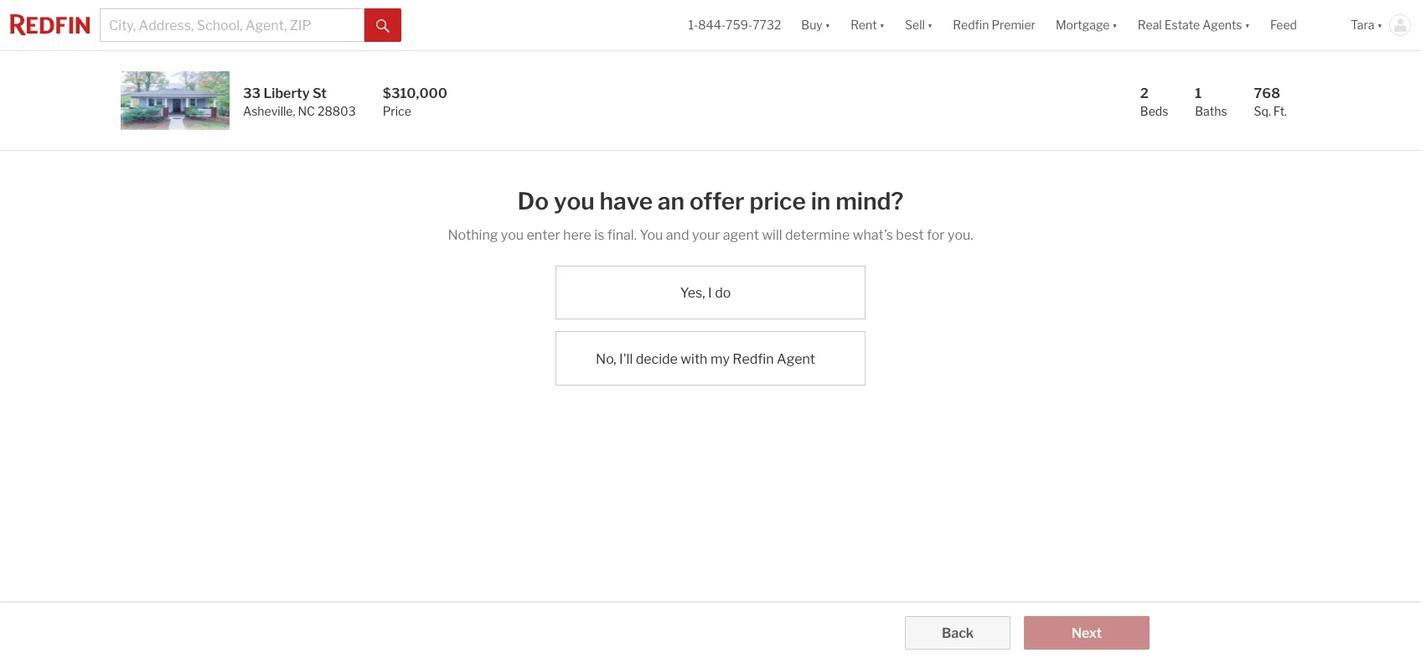 Task type: describe. For each thing, give the bounding box(es) containing it.
redfin premier
[[953, 18, 1036, 32]]

final.
[[608, 227, 637, 243]]

▾ for tara ▾
[[1378, 18, 1383, 32]]

i
[[708, 285, 712, 301]]

5 ▾ from the left
[[1245, 18, 1251, 32]]

▾ for sell ▾
[[928, 18, 933, 32]]

next button
[[1024, 616, 1150, 650]]

buy ▾ button
[[802, 0, 831, 50]]

sq.
[[1254, 104, 1271, 118]]

redfin inside redfin premier button
[[953, 18, 989, 32]]

real estate agents ▾ link
[[1138, 0, 1251, 50]]

feed
[[1271, 18, 1298, 32]]

759-
[[726, 18, 753, 32]]

enter
[[527, 227, 560, 243]]

st
[[313, 85, 327, 101]]

what's
[[853, 227, 893, 243]]

sell
[[905, 18, 925, 32]]

do
[[518, 187, 549, 215]]

1-
[[689, 18, 698, 32]]

no,
[[596, 351, 617, 367]]

1 baths
[[1196, 85, 1228, 118]]

no, i'll decide with my redfin agent
[[596, 351, 816, 367]]

you.
[[948, 227, 974, 243]]

nc
[[298, 104, 315, 118]]

real
[[1138, 18, 1162, 32]]

$310,000
[[383, 85, 448, 101]]

2 beds
[[1141, 85, 1169, 118]]

768 sq. ft.
[[1254, 85, 1288, 118]]

decide
[[636, 351, 678, 367]]

feed button
[[1261, 0, 1341, 50]]

rent ▾
[[851, 18, 885, 32]]

1-844-759-7732 link
[[689, 18, 782, 32]]

2
[[1141, 85, 1149, 101]]

agent
[[723, 227, 759, 243]]

is
[[595, 227, 605, 243]]

mortgage ▾
[[1056, 18, 1118, 32]]

beds
[[1141, 104, 1169, 118]]

844-
[[698, 18, 726, 32]]

buy
[[802, 18, 823, 32]]

your
[[692, 227, 720, 243]]

here
[[563, 227, 592, 243]]

an
[[658, 187, 685, 215]]

▾ for buy ▾
[[825, 18, 831, 32]]

and
[[666, 227, 689, 243]]

price
[[750, 187, 806, 215]]

▾ for mortgage ▾
[[1113, 18, 1118, 32]]

sell ▾ button
[[895, 0, 943, 50]]

agents
[[1203, 18, 1243, 32]]

estate
[[1165, 18, 1200, 32]]

nothing
[[448, 227, 498, 243]]

buy ▾ button
[[792, 0, 841, 50]]

nothing you enter here is final. you and your agent will determine what's best for you.
[[448, 227, 974, 243]]

price
[[383, 104, 411, 118]]

sell ▾ button
[[905, 0, 933, 50]]

redfin premier button
[[943, 0, 1046, 50]]

i'll
[[620, 351, 633, 367]]

premier
[[992, 18, 1036, 32]]

buy ▾
[[802, 18, 831, 32]]

do
[[715, 285, 731, 301]]

baths
[[1196, 104, 1228, 118]]

33
[[243, 85, 261, 101]]

mortgage
[[1056, 18, 1110, 32]]

mortgage ▾ button
[[1056, 0, 1118, 50]]

mortgage ▾ button
[[1046, 0, 1128, 50]]

agent
[[777, 351, 816, 367]]

submit search image
[[376, 19, 390, 32]]

do you have an offer price in mind?. required field. element
[[448, 178, 974, 219]]

real estate agents ▾ button
[[1128, 0, 1261, 50]]



Task type: locate. For each thing, give the bounding box(es) containing it.
you
[[554, 187, 595, 215], [501, 227, 524, 243]]

768
[[1254, 85, 1281, 101]]

▾ right mortgage
[[1113, 18, 1118, 32]]

0 horizontal spatial redfin
[[733, 351, 774, 367]]

will
[[762, 227, 783, 243]]

my
[[711, 351, 730, 367]]

rent
[[851, 18, 877, 32]]

next
[[1072, 625, 1102, 641]]

you for do
[[554, 187, 595, 215]]

you left the enter
[[501, 227, 524, 243]]

1 horizontal spatial redfin
[[953, 18, 989, 32]]

▾ right buy
[[825, 18, 831, 32]]

2 ▾ from the left
[[880, 18, 885, 32]]

▾ right agents
[[1245, 18, 1251, 32]]

redfin left premier
[[953, 18, 989, 32]]

$310,000 price
[[383, 85, 448, 118]]

determine
[[785, 227, 850, 243]]

yes, i do
[[680, 285, 731, 301]]

you up here
[[554, 187, 595, 215]]

1 horizontal spatial you
[[554, 187, 595, 215]]

0 vertical spatial redfin
[[953, 18, 989, 32]]

best
[[896, 227, 924, 243]]

1-844-759-7732
[[689, 18, 782, 32]]

liberty
[[264, 85, 310, 101]]

▾ right sell
[[928, 18, 933, 32]]

back button
[[905, 616, 1011, 650]]

3 ▾ from the left
[[928, 18, 933, 32]]

have
[[600, 187, 653, 215]]

rent ▾ button
[[841, 0, 895, 50]]

back
[[942, 625, 974, 641]]

4 ▾ from the left
[[1113, 18, 1118, 32]]

▾ right rent
[[880, 18, 885, 32]]

▾ for rent ▾
[[880, 18, 885, 32]]

1 ▾ from the left
[[825, 18, 831, 32]]

you
[[640, 227, 663, 243]]

mind?
[[836, 187, 904, 215]]

1
[[1196, 85, 1202, 101]]

for
[[927, 227, 945, 243]]

28803
[[318, 104, 356, 118]]

0 horizontal spatial you
[[501, 227, 524, 243]]

tara
[[1351, 18, 1375, 32]]

redfin
[[953, 18, 989, 32], [733, 351, 774, 367]]

1 vertical spatial redfin
[[733, 351, 774, 367]]

33 liberty st asheville , nc 28803
[[243, 85, 356, 118]]

do you have an offer price in mind?
[[518, 187, 904, 215]]

yes,
[[680, 285, 705, 301]]

0 vertical spatial you
[[554, 187, 595, 215]]

real estate agents ▾
[[1138, 18, 1251, 32]]

City, Address, School, Agent, ZIP search field
[[100, 8, 365, 42]]

with
[[681, 351, 708, 367]]

1 vertical spatial you
[[501, 227, 524, 243]]

tara ▾
[[1351, 18, 1383, 32]]

▾ right tara
[[1378, 18, 1383, 32]]

6 ▾ from the left
[[1378, 18, 1383, 32]]

▾
[[825, 18, 831, 32], [880, 18, 885, 32], [928, 18, 933, 32], [1113, 18, 1118, 32], [1245, 18, 1251, 32], [1378, 18, 1383, 32]]

in
[[811, 187, 831, 215]]

7732
[[753, 18, 782, 32]]

asheville
[[243, 104, 293, 118]]

you for nothing
[[501, 227, 524, 243]]

redfin right my
[[733, 351, 774, 367]]

ft.
[[1274, 104, 1288, 118]]

sell ▾
[[905, 18, 933, 32]]

offer
[[690, 187, 745, 215]]

rent ▾ button
[[851, 0, 885, 50]]

,
[[293, 104, 295, 118]]



Task type: vqa. For each thing, say whether or not it's contained in the screenshot.
rightmost --
no



